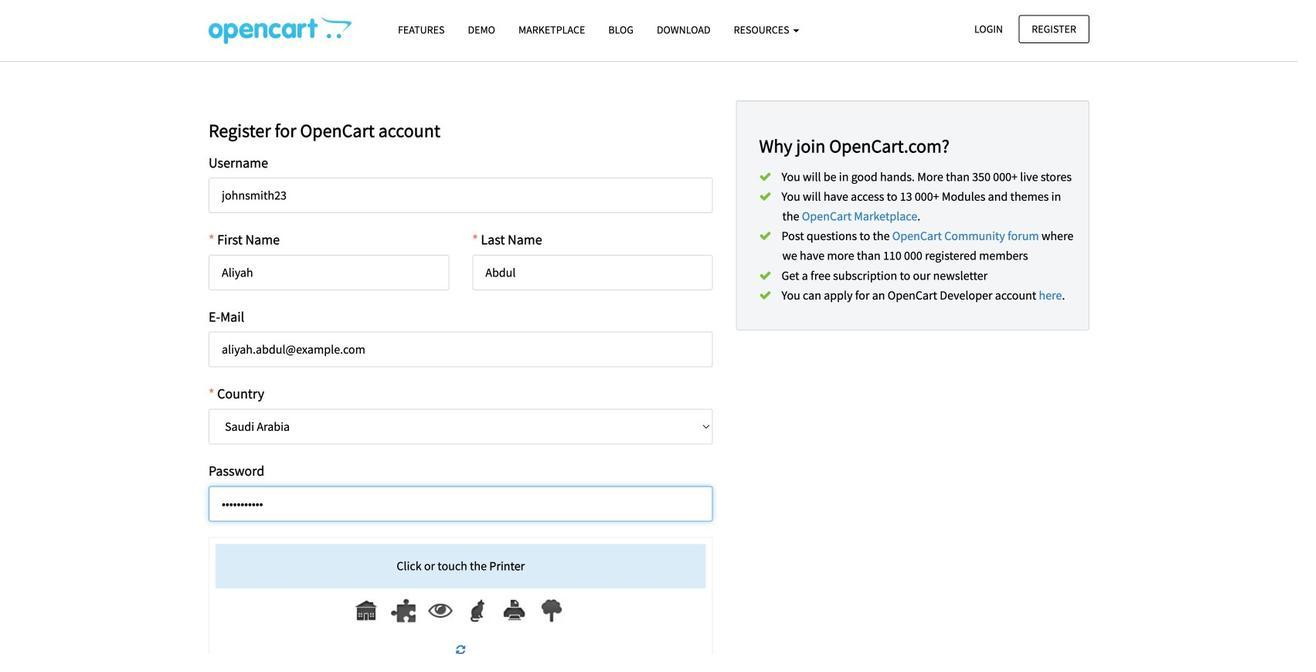 Task type: vqa. For each thing, say whether or not it's contained in the screenshot.
the left help
no



Task type: locate. For each thing, give the bounding box(es) containing it.
Last Name text field
[[472, 255, 713, 290]]

E-Mail text field
[[209, 332, 713, 368]]

None password field
[[209, 486, 713, 522]]

opencart - account register image
[[209, 16, 352, 44]]

refresh image
[[456, 645, 465, 654]]

First Name text field
[[209, 255, 449, 290]]



Task type: describe. For each thing, give the bounding box(es) containing it.
Username text field
[[209, 178, 713, 213]]



